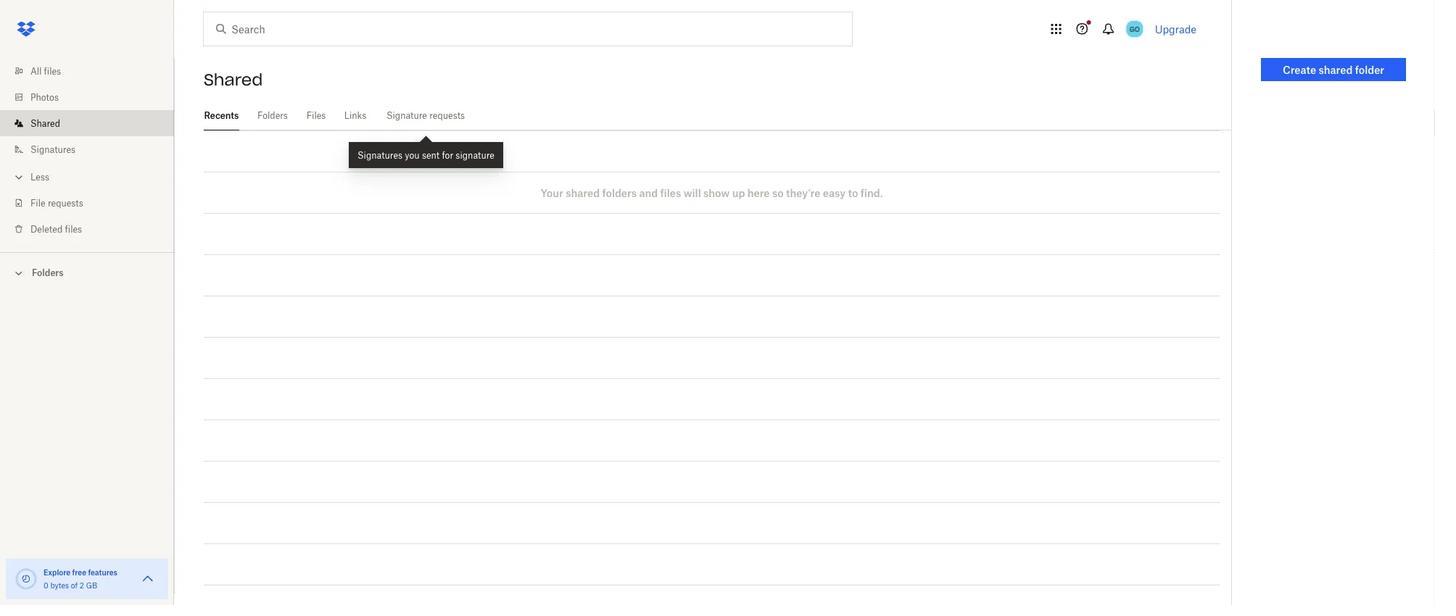 Task type: vqa. For each thing, say whether or not it's contained in the screenshot.
right "Sign"
no



Task type: locate. For each thing, give the bounding box(es) containing it.
deleted files link
[[12, 216, 174, 242]]

folders left files
[[258, 110, 288, 121]]

shared down photos
[[30, 118, 60, 129]]

signatures left the you
[[358, 150, 403, 161]]

deleted files
[[30, 224, 82, 235]]

1 horizontal spatial files
[[65, 224, 82, 235]]

1 horizontal spatial signatures
[[358, 150, 403, 161]]

1 vertical spatial shared
[[566, 187, 600, 199]]

your
[[541, 187, 564, 199]]

folder
[[1356, 63, 1385, 76]]

gb
[[86, 581, 97, 591]]

file requests link
[[12, 190, 174, 216]]

free
[[72, 568, 86, 578]]

shared
[[1319, 63, 1353, 76], [566, 187, 600, 199]]

files right deleted
[[65, 224, 82, 235]]

0 horizontal spatial shared
[[30, 118, 60, 129]]

files left the will
[[661, 187, 681, 199]]

go button
[[1124, 17, 1147, 41]]

shared inside create shared folder button
[[1319, 63, 1353, 76]]

requests up for
[[430, 110, 465, 121]]

shared right the "your"
[[566, 187, 600, 199]]

files
[[44, 66, 61, 77], [661, 187, 681, 199], [65, 224, 82, 235]]

signatures link
[[12, 136, 174, 163]]

0 horizontal spatial folders
[[32, 268, 64, 279]]

shared inside "link"
[[30, 118, 60, 129]]

they're
[[787, 187, 821, 199]]

find.
[[861, 187, 883, 199]]

easy
[[823, 187, 846, 199]]

shared for your
[[566, 187, 600, 199]]

quota usage element
[[15, 568, 38, 591]]

folders down deleted
[[32, 268, 64, 279]]

signatures up less
[[30, 144, 76, 155]]

create shared folder button
[[1262, 58, 1407, 81]]

shared list item
[[0, 110, 174, 136]]

0 vertical spatial shared
[[1319, 63, 1353, 76]]

signatures
[[30, 144, 76, 155], [358, 150, 403, 161]]

requests for file requests
[[48, 198, 83, 209]]

tab list containing recents
[[204, 102, 1232, 131]]

folders
[[603, 187, 637, 199]]

shared left folder
[[1319, 63, 1353, 76]]

less image
[[12, 170, 26, 185]]

folders inside 'link'
[[258, 110, 288, 121]]

0 horizontal spatial files
[[44, 66, 61, 77]]

shared up 'recents' link
[[204, 70, 263, 90]]

1 horizontal spatial shared
[[1319, 63, 1353, 76]]

list
[[0, 49, 174, 252]]

0 vertical spatial shared
[[204, 70, 263, 90]]

shared
[[204, 70, 263, 90], [30, 118, 60, 129]]

files right all
[[44, 66, 61, 77]]

files for all files
[[44, 66, 61, 77]]

1 vertical spatial requests
[[48, 198, 83, 209]]

files inside "link"
[[44, 66, 61, 77]]

signature
[[456, 150, 495, 161]]

0 vertical spatial folders
[[258, 110, 288, 121]]

2 horizontal spatial files
[[661, 187, 681, 199]]

0 horizontal spatial shared
[[566, 187, 600, 199]]

2 vertical spatial files
[[65, 224, 82, 235]]

folders button
[[0, 262, 174, 283]]

signature requests link
[[385, 102, 467, 128]]

sent
[[422, 150, 440, 161]]

1 horizontal spatial folders
[[258, 110, 288, 121]]

requests right file
[[48, 198, 83, 209]]

dropbox image
[[12, 15, 41, 44]]

0 horizontal spatial signatures
[[30, 144, 76, 155]]

1 horizontal spatial requests
[[430, 110, 465, 121]]

and
[[639, 187, 658, 199]]

all files link
[[12, 58, 174, 84]]

less
[[30, 172, 49, 182]]

1 vertical spatial shared
[[30, 118, 60, 129]]

0 horizontal spatial requests
[[48, 198, 83, 209]]

create
[[1283, 63, 1317, 76]]

0 vertical spatial requests
[[430, 110, 465, 121]]

create shared folder
[[1283, 63, 1385, 76]]

explore free features 0 bytes of 2 gb
[[44, 568, 117, 591]]

1 vertical spatial folders
[[32, 268, 64, 279]]

your shared folders and files will show up here so they're easy to find.
[[541, 187, 883, 199]]

requests
[[430, 110, 465, 121], [48, 198, 83, 209]]

0 vertical spatial files
[[44, 66, 61, 77]]

list containing all files
[[0, 49, 174, 252]]

tab list
[[204, 102, 1232, 131]]

folders
[[258, 110, 288, 121], [32, 268, 64, 279]]

1 horizontal spatial shared
[[204, 70, 263, 90]]



Task type: describe. For each thing, give the bounding box(es) containing it.
will
[[684, 187, 701, 199]]

all files
[[30, 66, 61, 77]]

folders link
[[257, 102, 289, 128]]

for
[[442, 150, 454, 161]]

Search in folder "Dropbox" text field
[[231, 21, 823, 37]]

links link
[[344, 102, 367, 128]]

up
[[733, 187, 745, 199]]

signatures for signatures you sent for signature
[[358, 150, 403, 161]]

bytes
[[50, 581, 69, 591]]

1 vertical spatial files
[[661, 187, 681, 199]]

so
[[773, 187, 784, 199]]

photos
[[30, 92, 59, 103]]

here
[[748, 187, 770, 199]]

photos link
[[12, 84, 174, 110]]

signature requests
[[387, 110, 465, 121]]

deleted
[[30, 224, 63, 235]]

files
[[307, 110, 326, 121]]

2
[[80, 581, 84, 591]]

shared for create
[[1319, 63, 1353, 76]]

signatures you sent for signature
[[358, 150, 495, 161]]

to
[[848, 187, 859, 199]]

of
[[71, 581, 78, 591]]

features
[[88, 568, 117, 578]]

explore
[[44, 568, 71, 578]]

files link
[[306, 102, 326, 128]]

folders inside button
[[32, 268, 64, 279]]

you
[[405, 150, 420, 161]]

files for deleted files
[[65, 224, 82, 235]]

upgrade link
[[1156, 23, 1197, 35]]

links
[[344, 110, 367, 121]]

show
[[704, 187, 730, 199]]

signature
[[387, 110, 427, 121]]

file requests
[[30, 198, 83, 209]]

0
[[44, 581, 48, 591]]

upgrade
[[1156, 23, 1197, 35]]

all
[[30, 66, 42, 77]]

signatures for signatures
[[30, 144, 76, 155]]

file
[[30, 198, 45, 209]]

shared link
[[12, 110, 174, 136]]

go
[[1130, 24, 1140, 33]]

requests for signature requests
[[430, 110, 465, 121]]

recents link
[[204, 102, 239, 128]]

recents
[[204, 110, 239, 121]]



